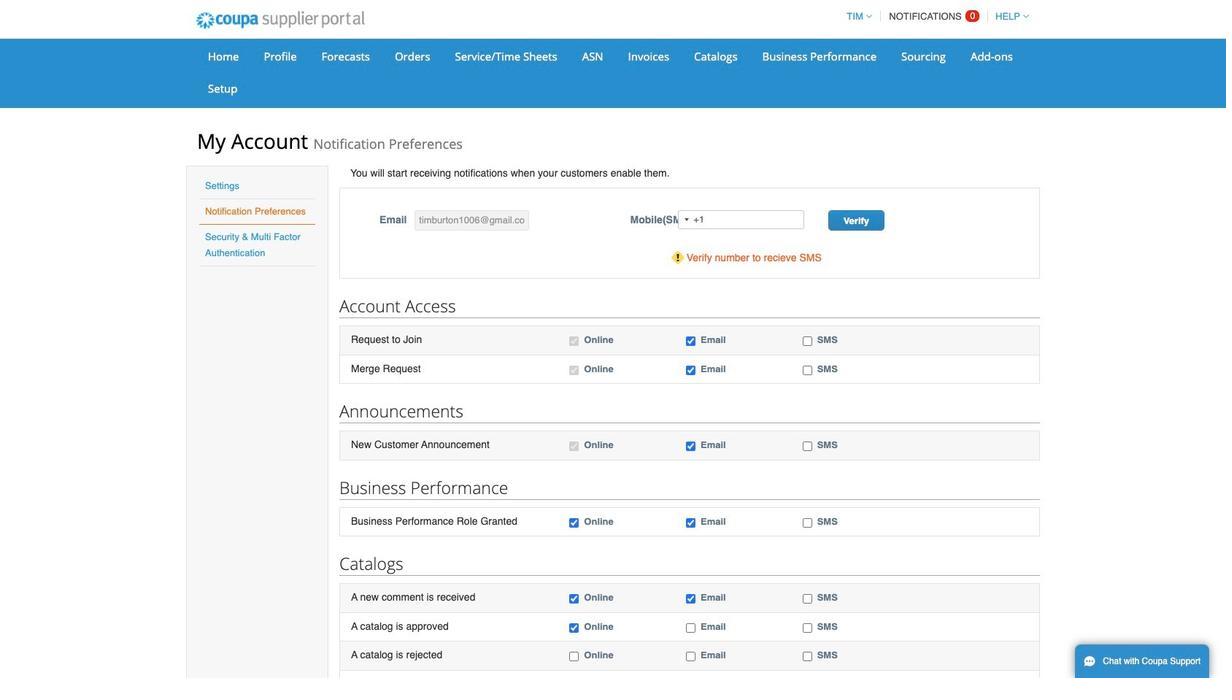 Task type: describe. For each thing, give the bounding box(es) containing it.
telephone country code image
[[685, 218, 690, 221]]

+1 201-555-0123 text field
[[679, 210, 805, 229]]

coupa supplier portal image
[[186, 2, 374, 39]]



Task type: vqa. For each thing, say whether or not it's contained in the screenshot.
+1 201-555-0123 text box in the top right of the page
yes



Task type: locate. For each thing, give the bounding box(es) containing it.
None checkbox
[[570, 366, 579, 375], [686, 442, 696, 451], [570, 595, 579, 604], [686, 595, 696, 604], [570, 624, 579, 633], [803, 624, 813, 633], [686, 652, 696, 662], [803, 652, 813, 662], [570, 366, 579, 375], [686, 442, 696, 451], [570, 595, 579, 604], [686, 595, 696, 604], [570, 624, 579, 633], [803, 624, 813, 633], [686, 652, 696, 662], [803, 652, 813, 662]]

Telephone country code field
[[679, 211, 694, 229]]

None checkbox
[[570, 337, 579, 346], [686, 337, 696, 346], [803, 337, 813, 346], [686, 366, 696, 375], [803, 366, 813, 375], [570, 442, 579, 451], [803, 442, 813, 451], [570, 518, 579, 528], [686, 518, 696, 528], [803, 518, 813, 528], [803, 595, 813, 604], [686, 624, 696, 633], [570, 652, 579, 662], [570, 337, 579, 346], [686, 337, 696, 346], [803, 337, 813, 346], [686, 366, 696, 375], [803, 366, 813, 375], [570, 442, 579, 451], [803, 442, 813, 451], [570, 518, 579, 528], [686, 518, 696, 528], [803, 518, 813, 528], [803, 595, 813, 604], [686, 624, 696, 633], [570, 652, 579, 662]]

None text field
[[415, 210, 530, 231]]

navigation
[[841, 2, 1030, 31]]



